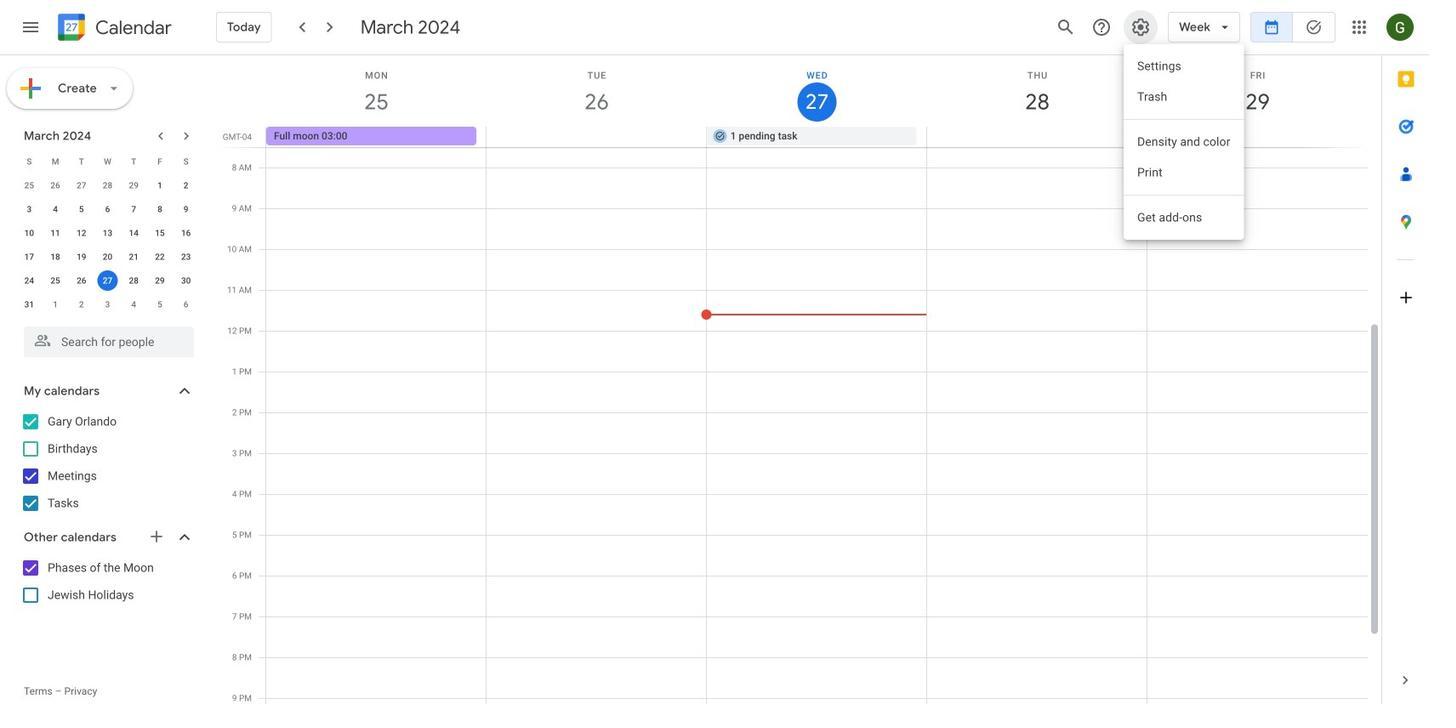 Task type: vqa. For each thing, say whether or not it's contained in the screenshot.
3 element
yes



Task type: describe. For each thing, give the bounding box(es) containing it.
14 element
[[124, 223, 144, 243]]

calendar element
[[54, 10, 172, 48]]

settings menu image
[[1131, 17, 1151, 37]]

february 27 element
[[71, 175, 92, 196]]

10 element
[[19, 223, 39, 243]]

26 element
[[71, 271, 92, 291]]

9 element
[[176, 199, 196, 220]]

april 3 element
[[97, 294, 118, 315]]

my calendars list
[[3, 408, 211, 517]]

february 29 element
[[124, 175, 144, 196]]

other calendars list
[[3, 555, 211, 609]]

Search for people text field
[[34, 327, 184, 357]]

april 2 element
[[71, 294, 92, 315]]

cell inside march 2024 grid
[[95, 269, 121, 293]]

add other calendars image
[[148, 528, 165, 545]]

april 4 element
[[124, 294, 144, 315]]

15 element
[[150, 223, 170, 243]]

5 element
[[71, 199, 92, 220]]

1 element
[[150, 175, 170, 196]]

11 element
[[45, 223, 66, 243]]

april 5 element
[[150, 294, 170, 315]]

22 element
[[150, 247, 170, 267]]

settings menu menu
[[1124, 44, 1244, 240]]

march 2024 grid
[[16, 150, 199, 317]]



Task type: locate. For each thing, give the bounding box(es) containing it.
29 element
[[150, 271, 170, 291]]

28 element
[[124, 271, 144, 291]]

16 element
[[176, 223, 196, 243]]

31 element
[[19, 294, 39, 315]]

february 26 element
[[45, 175, 66, 196]]

27, today element
[[97, 271, 118, 291]]

18 element
[[45, 247, 66, 267]]

19 element
[[71, 247, 92, 267]]

13 element
[[97, 223, 118, 243]]

23 element
[[176, 247, 196, 267]]

february 25 element
[[19, 175, 39, 196]]

main drawer image
[[20, 17, 41, 37]]

20 element
[[97, 247, 118, 267]]

heading inside calendar element
[[92, 17, 172, 38]]

24 element
[[19, 271, 39, 291]]

tab list
[[1383, 55, 1430, 657]]

heading
[[92, 17, 172, 38]]

12 element
[[71, 223, 92, 243]]

3 element
[[19, 199, 39, 220]]

february 28 element
[[97, 175, 118, 196]]

grid
[[218, 55, 1382, 705]]

cell
[[487, 127, 707, 147], [927, 127, 1147, 147], [1147, 127, 1367, 147], [95, 269, 121, 293]]

april 1 element
[[45, 294, 66, 315]]

april 6 element
[[176, 294, 196, 315]]

25 element
[[45, 271, 66, 291]]

6 element
[[97, 199, 118, 220]]

7 element
[[124, 199, 144, 220]]

8 element
[[150, 199, 170, 220]]

21 element
[[124, 247, 144, 267]]

row group
[[16, 174, 199, 317]]

30 element
[[176, 271, 196, 291]]

4 element
[[45, 199, 66, 220]]

row
[[259, 127, 1382, 147], [16, 150, 199, 174], [16, 174, 199, 197], [16, 197, 199, 221], [16, 221, 199, 245], [16, 245, 199, 269], [16, 269, 199, 293], [16, 293, 199, 317]]

None search field
[[0, 320, 211, 357]]

2 element
[[176, 175, 196, 196]]

17 element
[[19, 247, 39, 267]]



